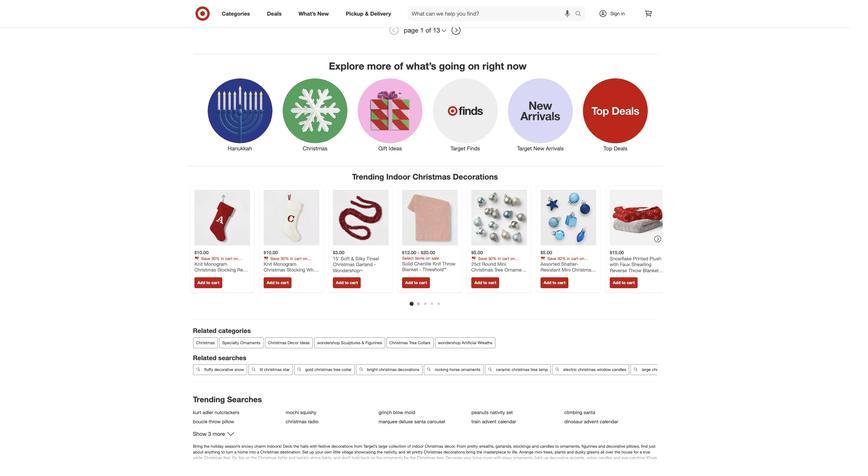 Task type: vqa. For each thing, say whether or not it's contained in the screenshot.
Bear
no



Task type: locate. For each thing, give the bounding box(es) containing it.
in for 25ct round mini christmas tree ornament set - wondershop™
[[498, 256, 501, 261]]

ornaments, up plants
[[560, 444, 581, 449]]

add to cart button
[[194, 277, 222, 288], [264, 277, 292, 288], [333, 277, 361, 288], [402, 277, 430, 288], [472, 277, 500, 288], [541, 277, 569, 288], [610, 277, 638, 288]]

save 30% in cart on select holiday decor
[[194, 256, 238, 266], [264, 256, 307, 266], [472, 256, 515, 266], [541, 256, 585, 266]]

3 save from the left
[[478, 256, 487, 261]]

related for related categories
[[193, 327, 217, 334]]

monogram
[[204, 261, 227, 267], [273, 261, 296, 267]]

0 vertical spatial throw
[[443, 261, 456, 266]]

threshold™ inside $15.00 snowflake printed plush with faux shearling reverse throw blanket - threshold™
[[610, 273, 634, 279]]

christmas inside knit monogram christmas stocking white - wondershop™
[[264, 267, 285, 273]]

1 horizontal spatial calendar
[[600, 419, 619, 425]]

monogram inside 'knit monogram christmas stocking red - wondershop™'
[[204, 261, 227, 267]]

house
[[622, 450, 633, 455]]

christmas inside the electric christmas window candles link
[[578, 367, 596, 372]]

stocking inside knit monogram christmas stocking white - wondershop™
[[287, 267, 305, 273]]

add for knit monogram christmas stocking white - wondershop™
[[267, 280, 275, 285]]

7 add to cart button from the left
[[610, 277, 638, 288]]

1 vertical spatial santa
[[415, 419, 426, 425]]

1 horizontal spatial deals
[[614, 145, 628, 152]]

3 save 30% in cart on select holiday decor from the left
[[472, 256, 515, 266]]

lights
[[278, 456, 288, 461]]

0 vertical spatial related
[[193, 327, 217, 334]]

figurines
[[366, 340, 382, 345]]

0 horizontal spatial tree
[[409, 340, 417, 345]]

1 target from the left
[[451, 145, 466, 152]]

1 horizontal spatial pretty
[[468, 444, 478, 449]]

decor for christmas
[[567, 261, 578, 266]]

tree for lamp
[[531, 367, 538, 372]]

1 30% from the left
[[211, 256, 220, 261]]

christmas inside ceramic christmas tree lamp link
[[512, 367, 530, 372]]

tree inside assorted shatter- resistant mini christmas tree ornament set 25pc - wondershop™
[[541, 273, 550, 279]]

mini right round
[[498, 261, 507, 267]]

1 save 30% in cart on select holiday decor from the left
[[194, 256, 238, 266]]

related up fluffy
[[193, 354, 217, 362]]

and up accents,
[[567, 450, 574, 455]]

save for knit monogram christmas stocking red - wondershop™
[[201, 256, 210, 261]]

tree inside the gold christmas tree collar link
[[334, 367, 341, 372]]

2 add to cart button from the left
[[264, 277, 292, 288]]

specialty ornaments
[[222, 340, 261, 345]]

5 add to cart from the left
[[475, 280, 497, 285]]

1 horizontal spatial festive
[[408, 461, 420, 463]]

stocking inside 'knit monogram christmas stocking red - wondershop™'
[[217, 267, 236, 273]]

7 add from the left
[[613, 280, 621, 285]]

1 horizontal spatial $5.00
[[541, 250, 552, 255]]

4 add to cart from the left
[[405, 280, 427, 285]]

add down solid
[[405, 280, 413, 285]]

threshold™ down the sale
[[423, 267, 446, 272]]

stocking left the red
[[217, 267, 236, 273]]

true
[[644, 450, 651, 455]]

1 horizontal spatial tree
[[495, 267, 503, 273]]

1 vertical spatial christmas link
[[193, 337, 218, 348]]

1 horizontal spatial $10.00
[[264, 250, 278, 255]]

gift ideas link
[[353, 77, 428, 153]]

select for knit monogram christmas stocking red - wondershop™
[[194, 261, 205, 266]]

0 horizontal spatial pretty
[[412, 450, 423, 455]]

snowflake printed plush with faux shearling reverse throw blanket - threshold™ image
[[610, 190, 666, 245], [610, 190, 666, 245]]

0 horizontal spatial more
[[213, 431, 225, 437]]

0 horizontal spatial mini
[[498, 261, 507, 267]]

0 horizontal spatial decorative
[[214, 367, 233, 372]]

1 select from the left
[[194, 261, 205, 266]]

items
[[415, 256, 425, 261]]

the up anything at the left bottom of page
[[204, 444, 210, 449]]

1 horizontal spatial threshold™
[[610, 273, 634, 279]]

threshold™ inside $12.00 - $20.00 select items on sale solid chenille knit throw blanket - threshold™
[[423, 267, 446, 272]]

gold christmas tree collar
[[305, 367, 352, 372]]

add
[[198, 280, 205, 285], [267, 280, 275, 285], [336, 280, 344, 285], [405, 280, 413, 285], [475, 280, 482, 285], [544, 280, 552, 285], [613, 280, 621, 285]]

decor inside bring the holiday season's snowy charm indoors! deck the halls with festive decorations from target's large collection of indoor christmas decor. from pretty wreaths, garlands, stockings and candles to ornaments, figurines and decorative pillows, find just about anything to turn a home into a christmas destination. set up your own little village showcasing the nativity, and let pretty christmas decorations bring the masterpiece to life. arrange mini trees, plants and dusky greens all over the house for a true white christmas feel. go big on the christmas lights and twinkly string lights, and don't hold back on the ornaments for the christmas tree. decorate your living room with glass ornaments, light-up decorative accents, votive candles and eye-catching x'mas decor so your guests feel a whole lot of holiday cheer. leave little pinecones, gnomes and reindeers around for a cute festive look. xmas decorating has no rules! so go all out this holiday with target's merry range.
[[193, 461, 204, 463]]

wondershop™ inside the $3.00 15' soft & silky tinsel christmas garland - wondershop™
[[333, 267, 363, 273]]

5 add to cart button from the left
[[472, 277, 500, 288]]

1 add to cart button from the left
[[194, 277, 222, 288]]

snowy
[[242, 444, 253, 449]]

3 30% from the left
[[488, 256, 497, 261]]

1 vertical spatial festive
[[408, 461, 420, 463]]

santa up dinosaur advent calendar
[[584, 410, 596, 415]]

1 horizontal spatial knit
[[264, 261, 272, 267]]

$10.00 up knit monogram christmas stocking white - wondershop™
[[264, 250, 278, 255]]

1 tree from the left
[[334, 367, 341, 372]]

wondershop
[[317, 340, 340, 345], [438, 340, 461, 345]]

faux
[[620, 261, 631, 267]]

ornament
[[505, 267, 526, 273], [551, 273, 572, 279]]

tree down the resistant
[[541, 273, 550, 279]]

boucle throw pillow
[[193, 419, 234, 425]]

trending left indoor
[[352, 172, 384, 181]]

your up has
[[464, 456, 472, 461]]

add to cart down 'knit monogram christmas stocking red - wondershop™'
[[198, 280, 219, 285]]

0 horizontal spatial christmas link
[[193, 337, 218, 348]]

arrivals
[[546, 145, 564, 152]]

0 vertical spatial decorative
[[214, 367, 233, 372]]

knit monogram christmas stocking red - wondershop™ image
[[194, 190, 250, 245], [194, 190, 250, 245]]

1 calendar from the left
[[498, 419, 517, 425]]

blanket inside $15.00 snowflake printed plush with faux shearling reverse throw blanket - threshold™
[[643, 267, 659, 273]]

2 stocking from the left
[[287, 267, 305, 273]]

monogram inside knit monogram christmas stocking white - wondershop™
[[273, 261, 296, 267]]

1 horizontal spatial tree
[[531, 367, 538, 372]]

pillow
[[222, 419, 234, 425]]

0 horizontal spatial throw
[[443, 261, 456, 266]]

deals right top
[[614, 145, 628, 152]]

calendar
[[498, 419, 517, 425], [600, 419, 619, 425]]

1 horizontal spatial decorative
[[550, 456, 569, 461]]

2 advent from the left
[[585, 419, 599, 425]]

gold
[[305, 367, 313, 372]]

carousel
[[428, 419, 446, 425]]

3
[[208, 431, 211, 437]]

0 horizontal spatial tree
[[334, 367, 341, 372]]

30% for tree
[[488, 256, 497, 261]]

1 related from the top
[[193, 327, 217, 334]]

go
[[232, 456, 238, 461]]

lit christmas star link
[[249, 365, 293, 375]]

add down 15'
[[336, 280, 344, 285]]

tree left lamp
[[531, 367, 538, 372]]

throw down shearling
[[629, 267, 642, 273]]

1 horizontal spatial decorations
[[398, 367, 420, 372]]

1 horizontal spatial wondershop
[[438, 340, 461, 345]]

$15.00
[[610, 250, 624, 255]]

tree inside ceramic christmas tree lamp link
[[531, 367, 538, 372]]

to for knit monogram christmas stocking red - wondershop™
[[206, 280, 210, 285]]

2 $5.00 from the left
[[541, 250, 552, 255]]

decorative up merry
[[550, 456, 569, 461]]

kurt
[[193, 410, 201, 415]]

0 horizontal spatial ornaments
[[384, 456, 403, 461]]

pretty down indoor in the bottom left of the page
[[412, 450, 423, 455]]

1 horizontal spatial trending
[[352, 172, 384, 181]]

so
[[205, 461, 209, 463]]

monogram for knit monogram christmas stocking red - wondershop™
[[204, 261, 227, 267]]

4 save 30% in cart on select holiday decor from the left
[[541, 256, 585, 266]]

of right '1'
[[426, 26, 432, 34]]

knit for knit monogram christmas stocking red - wondershop™
[[194, 261, 203, 267]]

over
[[606, 450, 614, 455]]

ornaments
[[240, 340, 261, 345]]

decorations
[[453, 172, 498, 181]]

climbing santa link
[[565, 410, 654, 415]]

for up 'cute'
[[404, 456, 409, 461]]

peanuts
[[472, 410, 489, 415]]

0 vertical spatial up
[[310, 450, 314, 455]]

decor
[[221, 261, 231, 266], [290, 261, 301, 266], [498, 261, 508, 266], [567, 261, 578, 266], [193, 461, 204, 463]]

for
[[634, 450, 639, 455], [404, 456, 409, 461], [390, 461, 395, 463]]

2 $10.00 from the left
[[264, 250, 278, 255]]

to for 15' soft & silky tinsel christmas garland - wondershop™
[[345, 280, 349, 285]]

target's
[[364, 444, 378, 449], [542, 461, 556, 463]]

pickup
[[346, 10, 364, 17]]

add for knit monogram christmas stocking red - wondershop™
[[198, 280, 205, 285]]

festive up own
[[319, 444, 331, 449]]

2 horizontal spatial knit
[[433, 261, 441, 266]]

christmas inside christmas tree collars link
[[390, 340, 408, 345]]

add to cart for knit monogram christmas stocking white - wondershop™
[[267, 280, 289, 285]]

solid chenille knit throw blanket - threshold™ image
[[402, 190, 458, 245], [402, 190, 458, 245]]

0 horizontal spatial target's
[[364, 444, 378, 449]]

white
[[307, 267, 319, 273]]

advent for dinosaur
[[585, 419, 599, 425]]

festive
[[319, 444, 331, 449], [408, 461, 420, 463]]

$5.00 up "25ct" at bottom
[[472, 250, 483, 255]]

has
[[463, 461, 470, 463]]

set inside bring the holiday season's snowy charm indoors! deck the halls with festive decorations from target's large collection of indoor christmas decor. from pretty wreaths, garlands, stockings and candles to ornaments, figurines and decorative pillows, find just about anything to turn a home into a christmas destination. set up your own little village showcasing the nativity, and let pretty christmas decorations bring the masterpiece to life. arrange mini trees, plants and dusky greens all over the house for a true white christmas feel. go big on the christmas lights and twinkly string lights, and don't hold back on the ornaments for the christmas tree. decorate your living room with glass ornaments, light-up decorative accents, votive candles and eye-catching x'mas decor so your guests feel a whole lot of holiday cheer. leave little pinecones, gnomes and reindeers around for a cute festive look. xmas decorating has no rules! so go all out this holiday with target's merry range.
[[302, 450, 309, 455]]

tree inside christmas tree collars link
[[409, 340, 417, 345]]

mini down shatter-
[[562, 267, 571, 273]]

trending
[[352, 172, 384, 181], [193, 395, 225, 404]]

deals inside top deals link
[[614, 145, 628, 152]]

wondershop™ inside knit monogram christmas stocking white - wondershop™
[[267, 273, 297, 279]]

& left figurines
[[362, 340, 364, 345]]

select for knit monogram christmas stocking white - wondershop™
[[264, 261, 275, 266]]

0 vertical spatial ornaments
[[461, 367, 481, 372]]

decor for red
[[221, 261, 231, 266]]

1 horizontal spatial your
[[316, 450, 323, 455]]

back
[[361, 456, 370, 461]]

0 horizontal spatial deals
[[267, 10, 282, 17]]

the down "large"
[[377, 450, 383, 455]]

1 horizontal spatial ideas
[[389, 145, 402, 152]]

christmas right the gold on the left bottom of the page
[[315, 367, 332, 372]]

4 save from the left
[[548, 256, 557, 261]]

1 horizontal spatial monogram
[[273, 261, 296, 267]]

to down 'knit monogram christmas stocking red - wondershop™'
[[206, 280, 210, 285]]

a right turn
[[235, 450, 237, 455]]

more right the 3
[[213, 431, 225, 437]]

knit monogram christmas stocking white - wondershop™ image
[[264, 190, 319, 245]]

target for target finds
[[451, 145, 466, 152]]

with up reverse
[[610, 261, 619, 267]]

0 vertical spatial christmas link
[[278, 77, 353, 153]]

set inside 25ct round mini christmas tree ornament set - wondershop™
[[472, 273, 479, 279]]

3 add to cart button from the left
[[333, 277, 361, 288]]

life.
[[512, 450, 519, 455]]

0 horizontal spatial new
[[318, 10, 329, 17]]

a left true
[[640, 450, 643, 455]]

2 30% from the left
[[281, 256, 289, 261]]

blanket inside $12.00 - $20.00 select items on sale solid chenille knit throw blanket - threshold™
[[402, 267, 418, 272]]

wondershop™ inside assorted shatter- resistant mini christmas tree ornament set 25pc - wondershop™
[[541, 279, 570, 285]]

2 vertical spatial for
[[390, 461, 395, 463]]

trees,
[[544, 450, 554, 455]]

0 vertical spatial ornaments,
[[560, 444, 581, 449]]

decor for tree
[[498, 261, 508, 266]]

7 add to cart from the left
[[613, 280, 635, 285]]

christmas inside 25ct round mini christmas tree ornament set - wondershop™
[[472, 267, 493, 273]]

on down $20.00
[[426, 256, 431, 261]]

2 horizontal spatial your
[[464, 456, 472, 461]]

0 vertical spatial for
[[634, 450, 639, 455]]

decorative down related searches
[[214, 367, 233, 372]]

searches
[[218, 354, 247, 362]]

range.
[[569, 461, 580, 463]]

2 wondershop from the left
[[438, 340, 461, 345]]

1 vertical spatial &
[[351, 256, 354, 261]]

assorted shatter-resistant mini christmas tree ornament set 25pc - wondershop™ image
[[541, 190, 597, 245], [541, 190, 597, 245]]

feel
[[233, 461, 239, 463]]

2 horizontal spatial &
[[365, 10, 369, 17]]

trending indoor christmas decorations
[[352, 172, 498, 181]]

3 select from the left
[[472, 261, 483, 266]]

trending up adler
[[193, 395, 225, 404]]

page 1 of 13
[[404, 26, 441, 34]]

search button
[[573, 6, 589, 22]]

0 horizontal spatial advent
[[482, 419, 497, 425]]

christmas inside the gold christmas tree collar link
[[315, 367, 332, 372]]

add for solid chenille knit throw blanket - threshold™
[[405, 280, 413, 285]]

decorations up village
[[332, 444, 353, 449]]

add to cart for solid chenille knit throw blanket - threshold™
[[405, 280, 427, 285]]

4 add from the left
[[405, 280, 413, 285]]

3 add to cart from the left
[[336, 280, 358, 285]]

christmas inside the $3.00 15' soft & silky tinsel christmas garland - wondershop™
[[333, 261, 355, 267]]

add to cart button for assorted shatter- resistant mini christmas tree ornament set 25pc - wondershop™
[[541, 277, 569, 288]]

add for assorted shatter- resistant mini christmas tree ornament set 25pc - wondershop™
[[544, 280, 552, 285]]

related
[[193, 327, 217, 334], [193, 354, 217, 362]]

x'mas
[[647, 456, 658, 461]]

- inside assorted shatter- resistant mini christmas tree ornament set 25pc - wondershop™
[[594, 273, 596, 279]]

to
[[206, 280, 210, 285], [276, 280, 280, 285], [345, 280, 349, 285], [414, 280, 418, 285], [484, 280, 487, 285], [553, 280, 557, 285], [622, 280, 626, 285], [556, 444, 559, 449], [221, 450, 225, 455], [508, 450, 511, 455]]

advent down 'climbing santa' on the bottom right
[[585, 419, 599, 425]]

2 calendar from the left
[[600, 419, 619, 425]]

wondershop sculptures & figurines link
[[314, 337, 385, 348]]

your right so
[[210, 461, 218, 463]]

4 add to cart button from the left
[[402, 277, 430, 288]]

1 horizontal spatial all
[[601, 450, 605, 455]]

sign in
[[611, 11, 625, 16]]

knit monogram christmas stocking white - wondershop™
[[264, 261, 319, 279]]

new inside "link"
[[318, 10, 329, 17]]

decorative up over
[[607, 444, 626, 449]]

1 horizontal spatial more
[[367, 60, 392, 72]]

on right back on the bottom left of the page
[[371, 456, 376, 461]]

1 $5.00 from the left
[[472, 250, 483, 255]]

set
[[507, 410, 513, 415]]

6 add from the left
[[544, 280, 552, 285]]

0 vertical spatial threshold™
[[423, 267, 446, 272]]

0 horizontal spatial all
[[499, 461, 503, 463]]

advent for train
[[482, 419, 497, 425]]

add to cart button for knit monogram christmas stocking red - wondershop™
[[194, 277, 222, 288]]

and down hold
[[350, 461, 357, 463]]

new for what's
[[318, 10, 329, 17]]

1 horizontal spatial throw
[[629, 267, 642, 273]]

ornament inside assorted shatter- resistant mini christmas tree ornament set 25pc - wondershop™
[[551, 273, 572, 279]]

add to cart button for 25ct round mini christmas tree ornament set - wondershop™
[[472, 277, 500, 288]]

1 monogram from the left
[[204, 261, 227, 267]]

to down 25ct round mini christmas tree ornament set - wondershop™
[[484, 280, 487, 285]]

1 vertical spatial threshold™
[[610, 273, 634, 279]]

so
[[487, 461, 492, 463]]

add for 15' soft & silky tinsel christmas garland - wondershop™
[[336, 280, 344, 285]]

0 horizontal spatial target
[[451, 145, 466, 152]]

2 vertical spatial decorations
[[444, 450, 465, 455]]

0 horizontal spatial threshold™
[[423, 267, 446, 272]]

on up whole
[[246, 456, 250, 461]]

knit inside 'knit monogram christmas stocking red - wondershop™'
[[194, 261, 203, 267]]

knit inside knit monogram christmas stocking white - wondershop™
[[264, 261, 272, 267]]

wondershop left artificial on the bottom right of the page
[[438, 340, 461, 345]]

1 horizontal spatial new
[[534, 145, 545, 152]]

2 add to cart from the left
[[267, 280, 289, 285]]

0 horizontal spatial stocking
[[217, 267, 236, 273]]

a
[[235, 450, 237, 455], [257, 450, 259, 455], [640, 450, 643, 455], [240, 461, 243, 463], [396, 461, 398, 463]]

tree
[[495, 267, 503, 273], [541, 273, 550, 279], [409, 340, 417, 345]]

christmas inside 'knit monogram christmas stocking red - wondershop™'
[[194, 267, 216, 273]]

4 30% from the left
[[558, 256, 566, 261]]

add to cart button for solid chenille knit throw blanket - threshold™
[[402, 277, 430, 288]]

2 save 30% in cart on select holiday decor from the left
[[264, 256, 307, 266]]

1 advent from the left
[[482, 419, 497, 425]]

all left over
[[601, 450, 605, 455]]

mini inside 25ct round mini christmas tree ornament set - wondershop™
[[498, 261, 507, 267]]

- inside $15.00 snowflake printed plush with faux shearling reverse throw blanket - threshold™
[[661, 267, 662, 273]]

specialty
[[222, 340, 239, 345]]

climbing santa
[[565, 410, 596, 415]]

large
[[379, 444, 388, 449]]

1 wondershop from the left
[[317, 340, 340, 345]]

tree left collar at bottom left
[[334, 367, 341, 372]]

throw right the sale
[[443, 261, 456, 266]]

1 vertical spatial trending
[[193, 395, 225, 404]]

santa down grinch blow mold link
[[415, 419, 426, 425]]

0 horizontal spatial trending
[[193, 395, 225, 404]]

0 horizontal spatial $10.00
[[194, 250, 209, 255]]

advent down peanuts nativity set
[[482, 419, 497, 425]]

1 vertical spatial up
[[544, 456, 549, 461]]

select for 25ct round mini christmas tree ornament set - wondershop™
[[472, 261, 483, 266]]

the right over
[[615, 450, 621, 455]]

to for knit monogram christmas stocking white - wondershop™
[[276, 280, 280, 285]]

2 vertical spatial tree
[[409, 340, 417, 345]]

stocking for red
[[217, 267, 236, 273]]

blanket down solid
[[402, 267, 418, 272]]

0 vertical spatial deals
[[267, 10, 282, 17]]

2 select from the left
[[264, 261, 275, 266]]

1 vertical spatial decorations
[[332, 444, 353, 449]]

1 horizontal spatial ornament
[[551, 273, 572, 279]]

set down halls
[[302, 450, 309, 455]]

2 save from the left
[[271, 256, 279, 261]]

25ct round mini christmas tree ornament set - wondershop™ image
[[472, 190, 527, 245], [472, 190, 527, 245]]

2 vertical spatial your
[[210, 461, 218, 463]]

red
[[237, 267, 246, 273]]

target left the finds
[[451, 145, 466, 152]]

add to cart down the resistant
[[544, 280, 566, 285]]

knit inside $12.00 - $20.00 select items on sale solid chenille knit throw blanket - threshold™
[[433, 261, 441, 266]]

candles down over
[[599, 456, 613, 461]]

in for knit monogram christmas stocking white - wondershop™
[[290, 256, 293, 261]]

add to cart down 25ct round mini christmas tree ornament set - wondershop™
[[475, 280, 497, 285]]

target's down trees, at the right of the page
[[542, 461, 556, 463]]

your up string
[[316, 450, 323, 455]]

train
[[472, 419, 481, 425]]

5 add from the left
[[475, 280, 482, 285]]

shearling
[[632, 261, 652, 267]]

calendar down set
[[498, 419, 517, 425]]

of
[[426, 26, 432, 34], [394, 60, 404, 72], [408, 444, 411, 449], [261, 461, 265, 463]]

to for snowflake printed plush with faux shearling reverse throw blanket - threshold™
[[622, 280, 626, 285]]

throw inside $15.00 snowflake printed plush with faux shearling reverse throw blanket - threshold™
[[629, 267, 642, 273]]

2 related from the top
[[193, 354, 217, 362]]

0 vertical spatial all
[[601, 450, 605, 455]]

add to cart for snowflake printed plush with faux shearling reverse throw blanket - threshold™
[[613, 280, 635, 285]]

add down 'knit monogram christmas stocking red - wondershop™'
[[198, 280, 205, 285]]

0 horizontal spatial wondershop
[[317, 340, 340, 345]]

15' soft & silky tinsel christmas garland - wondershop™ image
[[333, 190, 389, 245]]

christmas inside bright christmas decorations link
[[379, 367, 397, 372]]

save for 25ct round mini christmas tree ornament set - wondershop™
[[478, 256, 487, 261]]

little down twinkly
[[304, 461, 312, 463]]

3 add from the left
[[336, 280, 344, 285]]

1 add to cart from the left
[[198, 280, 219, 285]]

1 horizontal spatial santa
[[584, 410, 596, 415]]

2 monogram from the left
[[273, 261, 296, 267]]

1 vertical spatial target's
[[542, 461, 556, 463]]

0 horizontal spatial your
[[210, 461, 218, 463]]

deck
[[283, 444, 293, 449]]

knit monogram christmas stocking red - wondershop™
[[194, 261, 249, 279]]

2 target from the left
[[518, 145, 532, 152]]

0 horizontal spatial little
[[304, 461, 312, 463]]

$3.00
[[333, 250, 345, 255]]

1 vertical spatial for
[[404, 456, 409, 461]]

christmas for bright
[[379, 367, 397, 372]]

climbing
[[565, 410, 583, 415]]

tree down round
[[495, 267, 503, 273]]

0 vertical spatial target's
[[364, 444, 378, 449]]

christmas right 'ceramic'
[[512, 367, 530, 372]]

accents,
[[570, 456, 586, 461]]

& right soft
[[351, 256, 354, 261]]

on left the right
[[468, 60, 480, 72]]

add for snowflake printed plush with faux shearling reverse throw blanket - threshold™
[[613, 280, 621, 285]]

christmas down "mochi"
[[286, 419, 307, 425]]

throw
[[209, 419, 221, 425]]

6 add to cart from the left
[[544, 280, 566, 285]]

set down "25ct" at bottom
[[472, 273, 479, 279]]

your
[[316, 450, 323, 455], [464, 456, 472, 461], [210, 461, 218, 463]]

1 add from the left
[[198, 280, 205, 285]]

decorations up decorate
[[444, 450, 465, 455]]

tree for collar
[[334, 367, 341, 372]]

show
[[193, 431, 207, 437]]

show 3 more
[[193, 431, 225, 437]]

room
[[483, 456, 493, 461]]

6 add to cart button from the left
[[541, 277, 569, 288]]

1 horizontal spatial target
[[518, 145, 532, 152]]

0 horizontal spatial $5.00
[[472, 250, 483, 255]]

christmas inside lit christmas star link
[[264, 367, 282, 372]]

0 horizontal spatial monogram
[[204, 261, 227, 267]]

1 $10.00 from the left
[[194, 250, 209, 255]]

wondershop™ inside 25ct round mini christmas tree ornament set - wondershop™
[[483, 273, 513, 279]]

add down the resistant
[[544, 280, 552, 285]]

0 vertical spatial pretty
[[468, 444, 478, 449]]

little right own
[[333, 450, 341, 455]]

lamp
[[539, 367, 548, 372]]

30% for christmas
[[558, 256, 566, 261]]

1 vertical spatial ornament
[[551, 273, 572, 279]]

0 horizontal spatial festive
[[319, 444, 331, 449]]

0 horizontal spatial ornament
[[505, 267, 526, 273]]

adler
[[203, 410, 213, 415]]

pretty up bring
[[468, 444, 478, 449]]

own
[[325, 450, 332, 455]]

on up "white"
[[303, 256, 307, 261]]

new for target
[[534, 145, 545, 152]]

1 stocking from the left
[[217, 267, 236, 273]]

all right go
[[499, 461, 503, 463]]

save 30% in cart on select holiday decor for christmas
[[541, 256, 585, 266]]

ornaments right horse
[[461, 367, 481, 372]]

$10.00 up 'knit monogram christmas stocking red - wondershop™'
[[194, 250, 209, 255]]

0 vertical spatial trending
[[352, 172, 384, 181]]

bright
[[367, 367, 378, 372]]

santa
[[584, 410, 596, 415], [415, 419, 426, 425]]

ideas right gift
[[389, 145, 402, 152]]

monogram for knit monogram christmas stocking white - wondershop™
[[273, 261, 296, 267]]

save 30% in cart on select holiday decor for red
[[194, 256, 238, 266]]

festive right 'cute'
[[408, 461, 420, 463]]

on
[[468, 60, 480, 72], [426, 256, 431, 261], [234, 256, 238, 261], [303, 256, 307, 261], [511, 256, 515, 261], [580, 256, 585, 261], [246, 456, 250, 461], [371, 456, 376, 461]]

shatter-
[[562, 261, 579, 267]]

1 save from the left
[[201, 256, 210, 261]]

0 horizontal spatial santa
[[415, 419, 426, 425]]

to down chenille
[[414, 280, 418, 285]]

up up string
[[310, 450, 314, 455]]

4 select from the left
[[541, 261, 552, 266]]

2 tree from the left
[[531, 367, 538, 372]]

gift ideas
[[379, 145, 402, 152]]

2 add from the left
[[267, 280, 275, 285]]

2 horizontal spatial tree
[[541, 273, 550, 279]]

add to cart down reverse
[[613, 280, 635, 285]]

stocking left "white"
[[287, 267, 305, 273]]

lot
[[256, 461, 260, 463]]



Task type: describe. For each thing, give the bounding box(es) containing it.
gnomes
[[334, 461, 349, 463]]

to for assorted shatter- resistant mini christmas tree ornament set 25pc - wondershop™
[[553, 280, 557, 285]]

kurt adler nutcrackers link
[[193, 410, 282, 415]]

$10.00 for knit monogram christmas stocking red - wondershop™
[[194, 250, 209, 255]]

30% for white
[[281, 256, 289, 261]]

xmas
[[431, 461, 441, 463]]

just
[[650, 444, 656, 449]]

0 horizontal spatial for
[[390, 461, 395, 463]]

bright christmas decorations link
[[356, 365, 423, 375]]

gold christmas tree collar link
[[294, 365, 355, 375]]

eye-
[[622, 456, 630, 461]]

save 30% in cart on select holiday decor for tree
[[472, 256, 515, 266]]

a right the into
[[257, 450, 259, 455]]

nativity,
[[384, 450, 398, 455]]

0 vertical spatial &
[[365, 10, 369, 17]]

1 horizontal spatial &
[[362, 340, 364, 345]]

showcasing
[[355, 450, 376, 455]]

christmas inside christmas decor ideas "link"
[[268, 340, 287, 345]]

explore
[[329, 60, 365, 72]]

1 horizontal spatial christmas link
[[278, 77, 353, 153]]

trending for trending searches
[[193, 395, 225, 404]]

select for assorted shatter- resistant mini christmas tree ornament set 25pc - wondershop™
[[541, 261, 552, 266]]

add to cart button for snowflake printed plush with faux shearling reverse throw blanket - threshold™
[[610, 277, 638, 288]]

guests
[[219, 461, 232, 463]]

christmas radio link
[[286, 419, 375, 425]]

rocking horse ornaments
[[435, 367, 481, 372]]

marquee
[[379, 419, 398, 425]]

don't
[[342, 456, 351, 461]]

from
[[354, 444, 363, 449]]

horse
[[450, 367, 460, 372]]

knit for knit monogram christmas stocking white - wondershop™
[[264, 261, 272, 267]]

grinch
[[379, 410, 392, 415]]

throw inside $12.00 - $20.00 select items on sale solid chenille knit throw blanket - threshold™
[[443, 261, 456, 266]]

the up around
[[377, 456, 383, 461]]

masterpiece
[[484, 450, 507, 455]]

sale
[[432, 256, 439, 261]]

the left halls
[[294, 444, 299, 449]]

in for assorted shatter- resistant mini christmas tree ornament set 25pc - wondershop™
[[567, 256, 570, 261]]

save for knit monogram christmas stocking white - wondershop™
[[271, 256, 279, 261]]

$15.00 snowflake printed plush with faux shearling reverse throw blanket - threshold™
[[610, 250, 662, 279]]

ideas inside "link"
[[300, 340, 310, 345]]

and up greens
[[599, 444, 606, 449]]

0 vertical spatial santa
[[584, 410, 596, 415]]

add to cart for assorted shatter- resistant mini christmas tree ornament set 25pc - wondershop™
[[544, 280, 566, 285]]

add to cart button for knit monogram christmas stocking white - wondershop™
[[264, 277, 292, 288]]

wondershop™ inside 'knit monogram christmas stocking red - wondershop™'
[[194, 273, 224, 279]]

1 vertical spatial candles
[[540, 444, 555, 449]]

reindeers
[[358, 461, 375, 463]]

christmas for lit
[[264, 367, 282, 372]]

$10.00 for knit monogram christmas stocking white - wondershop™
[[264, 250, 278, 255]]

to for 25ct round mini christmas tree ornament set - wondershop™
[[484, 280, 487, 285]]

ornaments inside the rocking horse ornaments link
[[461, 367, 481, 372]]

0 horizontal spatial ornaments,
[[513, 456, 534, 461]]

christmas for gold
[[315, 367, 332, 372]]

0 horizontal spatial up
[[310, 450, 314, 455]]

tree inside 25ct round mini christmas tree ornament set - wondershop™
[[495, 267, 503, 273]]

- inside 'knit monogram christmas stocking red - wondershop™'
[[247, 267, 249, 273]]

sign
[[611, 11, 620, 16]]

christmas for ceramic
[[512, 367, 530, 372]]

mochi squishy link
[[286, 410, 375, 415]]

solid
[[402, 261, 413, 266]]

- inside 25ct round mini christmas tree ornament set - wondershop™
[[480, 273, 482, 279]]

1 vertical spatial little
[[304, 461, 312, 463]]

hanukkah
[[228, 145, 252, 152]]

wondershop artificial wreaths link
[[435, 337, 496, 348]]

on right round
[[511, 256, 515, 261]]

to for solid chenille knit throw blanket - threshold™
[[414, 280, 418, 285]]

assorted
[[541, 261, 560, 267]]

twinkly
[[297, 456, 309, 461]]

peanuts nativity set
[[472, 410, 513, 415]]

$5.00 for 25ct
[[472, 250, 483, 255]]

- inside knit monogram christmas stocking white - wondershop™
[[264, 273, 266, 279]]

target for target new arrivals
[[518, 145, 532, 152]]

target finds
[[451, 145, 480, 152]]

add to cart for 15' soft & silky tinsel christmas garland - wondershop™
[[336, 280, 358, 285]]

a down big
[[240, 461, 243, 463]]

christmas for electric
[[578, 367, 596, 372]]

target new arrivals link
[[503, 77, 579, 153]]

village
[[342, 450, 354, 455]]

- inside the $3.00 15' soft & silky tinsel christmas garland - wondershop™
[[374, 261, 376, 267]]

2 vertical spatial candles
[[599, 456, 613, 461]]

assorted shatter- resistant mini christmas tree ornament set 25pc - wondershop™
[[541, 261, 596, 285]]

of up let
[[408, 444, 411, 449]]

13
[[433, 26, 441, 34]]

of inside dropdown button
[[426, 26, 432, 34]]

tree.
[[437, 456, 445, 461]]

whole
[[244, 461, 255, 463]]

on right shatter-
[[580, 256, 585, 261]]

calendar for dinosaur advent calendar
[[600, 419, 619, 425]]

grinch blow mold link
[[379, 410, 468, 415]]

on up the red
[[234, 256, 238, 261]]

wondershop sculptures & figurines
[[317, 340, 382, 345]]

deals inside deals link
[[267, 10, 282, 17]]

hanukkah link
[[203, 77, 278, 153]]

right
[[483, 60, 505, 72]]

collection
[[389, 444, 407, 449]]

more inside "button"
[[213, 431, 225, 437]]

stockings
[[514, 444, 531, 449]]

what's
[[406, 60, 437, 72]]

1 vertical spatial all
[[499, 461, 503, 463]]

0 horizontal spatial decorations
[[332, 444, 353, 449]]

top deals link
[[579, 77, 654, 153]]

related for related searches
[[193, 354, 217, 362]]

mini inside assorted shatter- resistant mini christmas tree ornament set 25pc - wondershop™
[[562, 267, 571, 273]]

2 horizontal spatial decorations
[[444, 450, 465, 455]]

1 horizontal spatial target's
[[542, 461, 556, 463]]

with up go
[[494, 456, 502, 461]]

and up mini
[[532, 444, 539, 449]]

target finds link
[[428, 77, 503, 153]]

into
[[249, 450, 256, 455]]

wreaths
[[478, 340, 493, 345]]

0 vertical spatial ideas
[[389, 145, 402, 152]]

0 vertical spatial decorations
[[398, 367, 420, 372]]

on inside $12.00 - $20.00 select items on sale solid chenille knit throw blanket - threshold™
[[426, 256, 431, 261]]

add to cart for 25ct round mini christmas tree ornament set - wondershop™
[[475, 280, 497, 285]]

pinecones,
[[313, 461, 333, 463]]

go
[[494, 461, 498, 463]]

0 vertical spatial your
[[316, 450, 323, 455]]

add for 25ct round mini christmas tree ornament set - wondershop™
[[475, 280, 482, 285]]

with inside $15.00 snowflake printed plush with faux shearling reverse throw blanket - threshold™
[[610, 261, 619, 267]]

bring
[[467, 450, 476, 455]]

to left the life.
[[508, 450, 511, 455]]

0 vertical spatial festive
[[319, 444, 331, 449]]

season's
[[225, 444, 241, 449]]

1 vertical spatial your
[[464, 456, 472, 461]]

light-
[[535, 456, 544, 461]]

train advent calendar
[[472, 419, 517, 425]]

in for knit monogram christmas stocking red - wondershop™
[[221, 256, 224, 261]]

a left 'cute'
[[396, 461, 398, 463]]

of left the what's
[[394, 60, 404, 72]]

the up lot
[[251, 456, 257, 461]]

electric
[[564, 367, 577, 372]]

finds
[[467, 145, 480, 152]]

categories
[[222, 10, 250, 17]]

blow
[[394, 410, 404, 415]]

the up living
[[477, 450, 483, 455]]

wondershop for wondershop sculptures & figurines
[[317, 340, 340, 345]]

set inside assorted shatter- resistant mini christmas tree ornament set 25pc - wondershop™
[[574, 273, 581, 279]]

fluffy decorative snow
[[204, 367, 244, 372]]

ceramic
[[496, 367, 511, 372]]

this
[[512, 461, 518, 463]]

and up 'gnomes'
[[334, 456, 341, 461]]

christmas inside assorted shatter- resistant mini christmas tree ornament set 25pc - wondershop™
[[572, 267, 594, 273]]

1 horizontal spatial up
[[544, 456, 549, 461]]

0 vertical spatial candles
[[612, 367, 627, 372]]

What can we help you find? suggestions appear below search field
[[408, 6, 577, 21]]

wreaths,
[[479, 444, 495, 449]]

from
[[457, 444, 467, 449]]

2 horizontal spatial decorative
[[607, 444, 626, 449]]

electric christmas window candles
[[564, 367, 627, 372]]

$3.00 15' soft & silky tinsel christmas garland - wondershop™
[[333, 250, 379, 273]]

save 30% in cart on select holiday decor for white
[[264, 256, 307, 266]]

save for assorted shatter- resistant mini christmas tree ornament set 25pc - wondershop™
[[548, 256, 557, 261]]

$12.00 - $20.00 select items on sale solid chenille knit throw blanket - threshold™
[[402, 250, 456, 272]]

dinosaur advent calendar link
[[565, 419, 654, 425]]

christmas tree collars
[[390, 340, 431, 345]]

stocking for white
[[287, 267, 305, 273]]

to up plants
[[556, 444, 559, 449]]

tinsel
[[367, 256, 379, 261]]

out
[[505, 461, 510, 463]]

$5.00 for assorted
[[541, 250, 552, 255]]

and left let
[[399, 450, 406, 455]]

decor
[[288, 340, 299, 345]]

& inside the $3.00 15' soft & silky tinsel christmas garland - wondershop™
[[351, 256, 354, 261]]

find
[[642, 444, 648, 449]]

with down light-
[[533, 461, 541, 463]]

to left turn
[[221, 450, 225, 455]]

and down destination.
[[289, 456, 296, 461]]

related searches
[[193, 354, 247, 362]]

add to cart for knit monogram christmas stocking red - wondershop™
[[198, 280, 219, 285]]

ornaments inside bring the holiday season's snowy charm indoors! deck the halls with festive decorations from target's large collection of indoor christmas decor. from pretty wreaths, garlands, stockings and candles to ornaments, figurines and decorative pillows, find just about anything to turn a home into a christmas destination. set up your own little village showcasing the nativity, and let pretty christmas decorations bring the masterpiece to life. arrange mini trees, plants and dusky greens all over the house for a true white christmas feel. go big on the christmas lights and twinkly string lights, and don't hold back on the ornaments for the christmas tree. decorate your living room with glass ornaments, light-up decorative accents, votive candles and eye-catching x'mas decor so your guests feel a whole lot of holiday cheer. leave little pinecones, gnomes and reindeers around for a cute festive look. xmas decorating has no rules! so go all out this holiday with target's merry range.
[[384, 456, 403, 461]]

wondershop for wondershop artificial wreaths
[[438, 340, 461, 345]]

mold
[[405, 410, 416, 415]]

trending for trending indoor christmas decorations
[[352, 172, 384, 181]]

lights,
[[322, 456, 333, 461]]

and left eye-
[[614, 456, 621, 461]]

2 horizontal spatial for
[[634, 450, 639, 455]]

add to cart button for 15' soft & silky tinsel christmas garland - wondershop™
[[333, 277, 361, 288]]

lit
[[260, 367, 263, 372]]

1 horizontal spatial ornaments,
[[560, 444, 581, 449]]

arrange
[[520, 450, 534, 455]]

merry
[[557, 461, 568, 463]]

marquee deluxe santa carousel
[[379, 419, 446, 425]]

30% for red
[[211, 256, 220, 261]]

with right halls
[[310, 444, 318, 449]]

plants
[[555, 450, 566, 455]]

of right lot
[[261, 461, 265, 463]]

ornament inside 25ct round mini christmas tree ornament set - wondershop™
[[505, 267, 526, 273]]

decor for white
[[290, 261, 301, 266]]

target new arrivals
[[518, 145, 564, 152]]

nutcrackers
[[215, 410, 240, 415]]

1 vertical spatial pretty
[[412, 450, 423, 455]]

calendar for train advent calendar
[[498, 419, 517, 425]]

categories link
[[216, 6, 259, 21]]

2 vertical spatial decorative
[[550, 456, 569, 461]]

1 horizontal spatial little
[[333, 450, 341, 455]]

resistant
[[541, 267, 561, 273]]

hold
[[352, 456, 360, 461]]

the down let
[[410, 456, 416, 461]]



